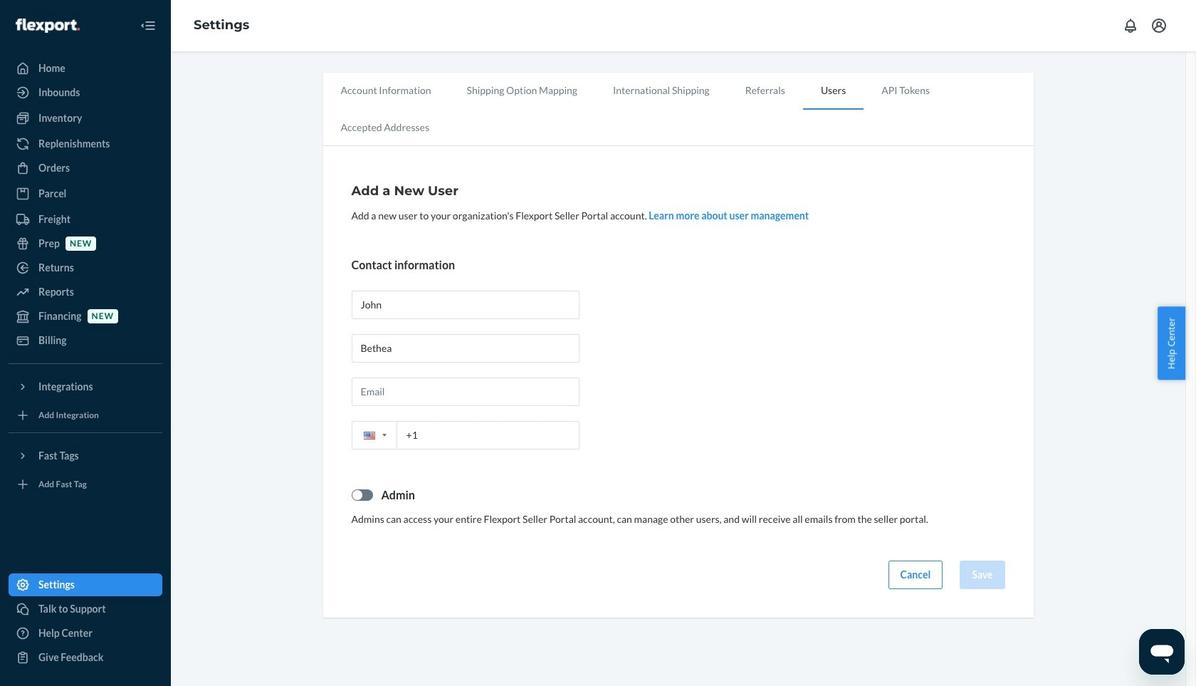 Task type: locate. For each thing, give the bounding box(es) containing it.
united states: + 1 image
[[382, 434, 386, 437]]

Last Name text field
[[352, 334, 580, 362]]

flexport logo image
[[16, 18, 80, 33]]

close navigation image
[[140, 17, 157, 34]]

tab
[[323, 73, 449, 108], [449, 73, 596, 108], [596, 73, 728, 108], [728, 73, 803, 108], [803, 73, 864, 110], [864, 73, 948, 108], [323, 110, 447, 145]]

open notifications image
[[1123, 17, 1140, 34]]

tab list
[[323, 73, 1034, 146]]



Task type: describe. For each thing, give the bounding box(es) containing it.
1 (702) 123-4567 telephone field
[[352, 421, 580, 449]]

Email text field
[[352, 377, 580, 406]]

First Name text field
[[352, 291, 580, 319]]

open account menu image
[[1151, 17, 1168, 34]]



Task type: vqa. For each thing, say whether or not it's contained in the screenshot.
the Home
no



